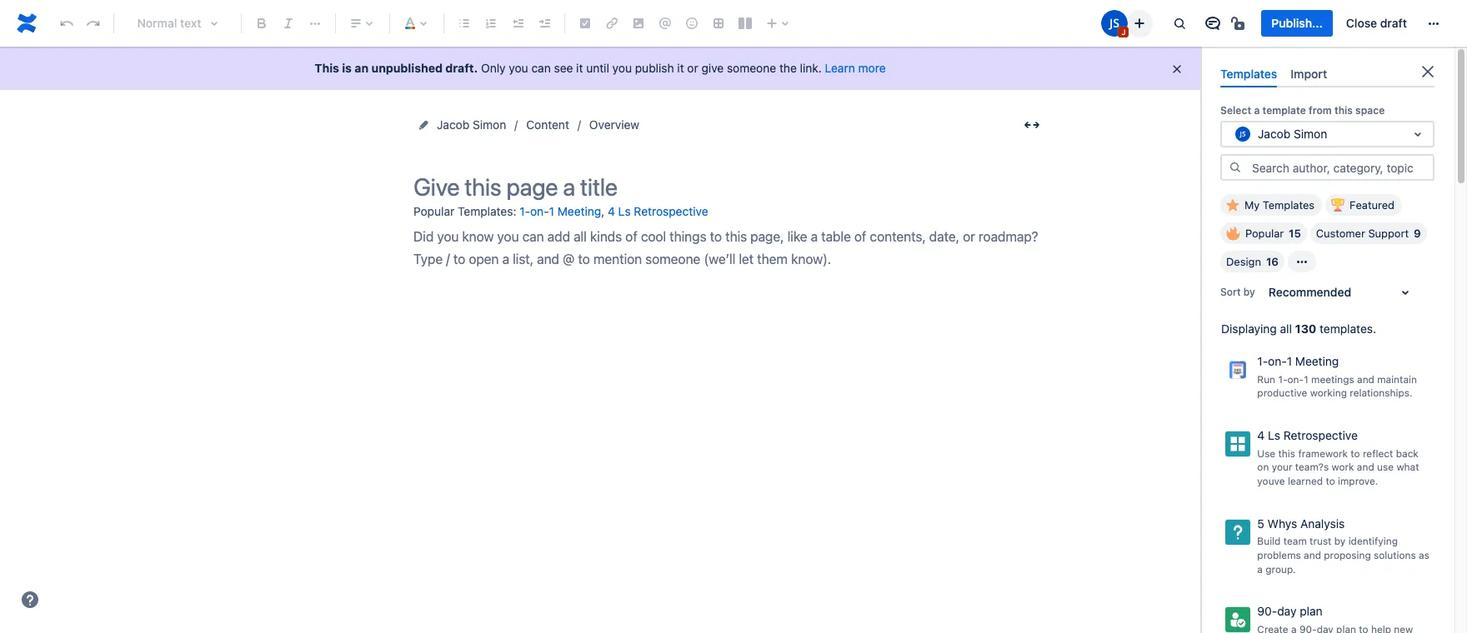 Task type: vqa. For each thing, say whether or not it's contained in the screenshot.
the org-
no



Task type: describe. For each thing, give the bounding box(es) containing it.
on
[[1257, 461, 1269, 474]]

find and replace image
[[1170, 13, 1190, 33]]

plan
[[1300, 605, 1323, 619]]

1 horizontal spatial jacob
[[1258, 127, 1291, 141]]

work
[[1332, 461, 1354, 474]]

4 inside 4 ls retrospective use this framework to reflect back on your team?s work and use what youve learned to improve.
[[1257, 429, 1265, 443]]

9
[[1414, 227, 1421, 240]]

more
[[858, 61, 886, 75]]

comment icon image
[[1203, 13, 1223, 33]]

content
[[526, 118, 569, 132]]

meetings
[[1311, 373, 1354, 386]]

1-on-1 meeting button
[[520, 198, 601, 226]]

meeting inside popular templates: 1-on-1 meeting , 4 ls retrospective
[[558, 204, 601, 218]]

2 it from the left
[[677, 61, 684, 75]]

my templates button
[[1220, 194, 1322, 216]]

displaying
[[1221, 322, 1277, 336]]

back
[[1396, 447, 1419, 460]]

4 ls retrospective use this framework to reflect back on your team?s work and use what youve learned to improve.
[[1257, 429, 1419, 488]]

only
[[481, 61, 506, 75]]

build
[[1257, 535, 1281, 548]]

2 vertical spatial 1-
[[1278, 373, 1288, 386]]

someone
[[727, 61, 776, 75]]

see
[[554, 61, 573, 75]]

import
[[1291, 67, 1327, 81]]

1 vertical spatial to
[[1326, 475, 1335, 488]]

whys
[[1268, 517, 1297, 531]]

close draft button
[[1336, 10, 1417, 37]]

this for template
[[1335, 104, 1353, 117]]

this for retrospective
[[1278, 447, 1296, 460]]

support
[[1368, 227, 1409, 240]]

15
[[1289, 227, 1301, 240]]

learn more link
[[825, 61, 886, 75]]

0 vertical spatial a
[[1254, 104, 1260, 117]]

from
[[1309, 104, 1332, 117]]

my templates
[[1245, 199, 1315, 212]]

youve
[[1257, 475, 1285, 488]]

run
[[1257, 373, 1276, 386]]

5
[[1257, 517, 1265, 531]]

redo ⌘⇧z image
[[83, 13, 103, 33]]

add image, video, or file image
[[629, 13, 649, 33]]

this
[[315, 61, 339, 75]]

link.
[[800, 61, 822, 75]]

Give this page a title text field
[[413, 173, 1047, 201]]

proposing
[[1324, 549, 1371, 562]]

2 horizontal spatial 1
[[1304, 373, 1309, 386]]

team?s
[[1295, 461, 1329, 474]]

sort by
[[1220, 286, 1255, 298]]

productive
[[1257, 387, 1308, 400]]

1 you from the left
[[509, 61, 528, 75]]

1 inside popular templates: 1-on-1 meeting , 4 ls retrospective
[[549, 204, 554, 218]]

emoji image
[[682, 13, 702, 33]]

design 16
[[1226, 255, 1279, 269]]

templates inside button
[[1263, 199, 1315, 212]]

templates:
[[458, 204, 516, 218]]

analysis
[[1301, 517, 1345, 531]]

move this page image
[[417, 118, 430, 132]]

as
[[1419, 549, 1430, 562]]

invite to edit image
[[1130, 13, 1150, 33]]

publish...
[[1272, 16, 1323, 30]]

bullet list ⌘⇧8 image
[[454, 13, 474, 33]]

popular templates: 1-on-1 meeting , 4 ls retrospective
[[413, 204, 708, 218]]

ls inside 4 ls retrospective use this framework to reflect back on your team?s work and use what youve learned to improve.
[[1268, 429, 1280, 443]]

layouts image
[[735, 13, 755, 33]]

1- inside popular templates: 1-on-1 meeting , 4 ls retrospective
[[520, 204, 530, 218]]

jacob simon link
[[437, 115, 506, 135]]

2 you from the left
[[612, 61, 632, 75]]

until
[[586, 61, 609, 75]]

close
[[1346, 16, 1377, 30]]

1 horizontal spatial 1-
[[1257, 354, 1268, 369]]

group.
[[1266, 563, 1296, 576]]

0 vertical spatial by
[[1244, 286, 1255, 298]]

use
[[1377, 461, 1394, 474]]

overview
[[589, 118, 640, 132]]

design
[[1226, 255, 1261, 269]]

identifying
[[1349, 535, 1398, 548]]

framework
[[1298, 447, 1348, 460]]

search icon image
[[1229, 161, 1242, 174]]

4 inside popular templates: 1-on-1 meeting , 4 ls retrospective
[[608, 204, 615, 218]]

select
[[1220, 104, 1251, 117]]

4 ls retrospective button
[[608, 198, 708, 226]]

0 vertical spatial to
[[1351, 447, 1360, 460]]

1 horizontal spatial simon
[[1294, 127, 1327, 141]]

maintain
[[1377, 373, 1417, 386]]

all
[[1280, 322, 1292, 336]]

more categories image
[[1292, 252, 1312, 272]]

space
[[1356, 104, 1385, 117]]

undo ⌘z image
[[57, 13, 77, 33]]

Main content area, start typing to enter text. text field
[[413, 226, 1047, 272]]

featured button
[[1326, 194, 1402, 216]]

reflect
[[1363, 447, 1393, 460]]

publish
[[635, 61, 674, 75]]

Search author, category, topic field
[[1247, 156, 1433, 179]]

day
[[1277, 605, 1297, 619]]



Task type: locate. For each thing, give the bounding box(es) containing it.
select a template from this space
[[1220, 104, 1385, 117]]

help image
[[20, 590, 40, 610]]

1 left "meetings"
[[1304, 373, 1309, 386]]

0 horizontal spatial simon
[[473, 118, 506, 132]]

templates up the 15
[[1263, 199, 1315, 212]]

0 vertical spatial this
[[1335, 104, 1353, 117]]

1- up run
[[1257, 354, 1268, 369]]

,
[[601, 204, 605, 218]]

5 whys analysis build team trust by identifying problems and proposing solutions as a group.
[[1257, 517, 1430, 576]]

team
[[1284, 535, 1307, 548]]

4 up use
[[1257, 429, 1265, 443]]

this is an unpublished draft. only you can see it until you publish it or give someone the link. learn more
[[315, 61, 886, 75]]

1 vertical spatial meeting
[[1295, 354, 1339, 369]]

meeting
[[558, 204, 601, 218], [1295, 354, 1339, 369]]

ls right ,
[[618, 204, 631, 218]]

1 horizontal spatial this
[[1335, 104, 1353, 117]]

this inside 4 ls retrospective use this framework to reflect back on your team?s work and use what youve learned to improve.
[[1278, 447, 1296, 460]]

problems
[[1257, 549, 1301, 562]]

dismiss image
[[1170, 63, 1184, 76]]

improve.
[[1338, 475, 1378, 488]]

table image
[[709, 13, 729, 33]]

close templates and import image
[[1418, 62, 1438, 82]]

1 vertical spatial 4
[[1257, 429, 1265, 443]]

retrospective
[[634, 204, 708, 218], [1284, 429, 1358, 443]]

templates
[[1220, 67, 1277, 81], [1263, 199, 1315, 212]]

1 vertical spatial on-
[[1268, 354, 1287, 369]]

you left can
[[509, 61, 528, 75]]

jacob simon right the move this page image on the left of page
[[437, 118, 506, 132]]

0 horizontal spatial by
[[1244, 286, 1255, 298]]

1 horizontal spatial it
[[677, 61, 684, 75]]

and down trust
[[1304, 549, 1321, 562]]

0 horizontal spatial ls
[[618, 204, 631, 218]]

to down work
[[1326, 475, 1335, 488]]

1 it from the left
[[576, 61, 583, 75]]

or
[[687, 61, 698, 75]]

outdent ⇧tab image
[[508, 13, 528, 33]]

0 vertical spatial retrospective
[[634, 204, 708, 218]]

recommended button
[[1259, 279, 1425, 306]]

0 horizontal spatial you
[[509, 61, 528, 75]]

1 horizontal spatial on-
[[1268, 354, 1287, 369]]

displaying all 130 templates.
[[1221, 322, 1376, 336]]

by up proposing
[[1334, 535, 1346, 548]]

1 vertical spatial a
[[1257, 563, 1263, 576]]

ls up use
[[1268, 429, 1280, 443]]

an
[[355, 61, 369, 75]]

and up relationships. at the right bottom of page
[[1357, 373, 1375, 386]]

jacob right the move this page image on the left of page
[[437, 118, 470, 132]]

mention image
[[655, 13, 675, 33]]

simon down only
[[473, 118, 506, 132]]

130
[[1295, 322, 1317, 336]]

popular inside popular templates: 1-on-1 meeting , 4 ls retrospective
[[413, 204, 455, 218]]

it right 'see'
[[576, 61, 583, 75]]

learn
[[825, 61, 855, 75]]

open image
[[1408, 124, 1428, 144]]

by inside 5 whys analysis build team trust by identifying problems and proposing solutions as a group.
[[1334, 535, 1346, 548]]

and inside 4 ls retrospective use this framework to reflect back on your team?s work and use what youve learned to improve.
[[1357, 461, 1374, 474]]

a right select
[[1254, 104, 1260, 117]]

1 horizontal spatial 1
[[1287, 354, 1292, 369]]

0 vertical spatial 1
[[549, 204, 554, 218]]

relationships.
[[1350, 387, 1413, 400]]

to up work
[[1351, 447, 1360, 460]]

1 horizontal spatial retrospective
[[1284, 429, 1358, 443]]

0 horizontal spatial to
[[1326, 475, 1335, 488]]

solutions
[[1374, 549, 1416, 562]]

0 horizontal spatial 1-
[[520, 204, 530, 218]]

None text field
[[1233, 126, 1236, 143]]

0 vertical spatial meeting
[[558, 204, 601, 218]]

4 right ,
[[608, 204, 615, 218]]

give
[[702, 61, 724, 75]]

draft
[[1380, 16, 1407, 30]]

1 vertical spatial popular
[[1245, 227, 1284, 240]]

action item image
[[575, 13, 595, 33]]

bold ⌘b image
[[252, 13, 272, 33]]

this up your
[[1278, 447, 1296, 460]]

0 vertical spatial on-
[[530, 204, 549, 218]]

0 horizontal spatial jacob
[[437, 118, 470, 132]]

templates up select
[[1220, 67, 1277, 81]]

templates.
[[1320, 322, 1376, 336]]

and inside 1-on-1 meeting run 1-on-1 meetings and maintain productive working relationships.
[[1357, 373, 1375, 386]]

on-
[[530, 204, 549, 218], [1268, 354, 1287, 369], [1288, 373, 1304, 386]]

overview link
[[589, 115, 640, 135]]

1 vertical spatial and
[[1357, 461, 1374, 474]]

italic ⌘i image
[[278, 13, 298, 33]]

0 horizontal spatial retrospective
[[634, 204, 708, 218]]

2 horizontal spatial 1-
[[1278, 373, 1288, 386]]

0 vertical spatial 1-
[[520, 204, 530, 218]]

jacob simon image
[[1102, 10, 1128, 37]]

retrospective down give this page a title text field
[[634, 204, 708, 218]]

0 vertical spatial 4
[[608, 204, 615, 218]]

featured
[[1350, 199, 1395, 212]]

1 vertical spatial 1
[[1287, 354, 1292, 369]]

what
[[1397, 461, 1419, 474]]

unpublished
[[371, 61, 443, 75]]

draft.
[[446, 61, 478, 75]]

1 vertical spatial templates
[[1263, 199, 1315, 212]]

working
[[1310, 387, 1347, 400]]

1 vertical spatial this
[[1278, 447, 1296, 460]]

jacob down template
[[1258, 127, 1291, 141]]

ls
[[618, 204, 631, 218], [1268, 429, 1280, 443]]

retrospective inside 4 ls retrospective use this framework to reflect back on your team?s work and use what youve learned to improve.
[[1284, 429, 1358, 443]]

meeting left 4 ls retrospective button
[[558, 204, 601, 218]]

a
[[1254, 104, 1260, 117], [1257, 563, 1263, 576]]

numbered list ⌘⇧7 image
[[481, 13, 501, 33]]

and for 5 whys analysis
[[1304, 549, 1321, 562]]

ls inside popular templates: 1-on-1 meeting , 4 ls retrospective
[[618, 204, 631, 218]]

16
[[1266, 255, 1279, 269]]

indent tab image
[[534, 13, 554, 33]]

0 horizontal spatial on-
[[530, 204, 549, 218]]

a inside 5 whys analysis build team trust by identifying problems and proposing solutions as a group.
[[1257, 563, 1263, 576]]

1 left ,
[[549, 204, 554, 218]]

publish... button
[[1262, 10, 1333, 37]]

by
[[1244, 286, 1255, 298], [1334, 535, 1346, 548]]

1- right templates:
[[520, 204, 530, 218]]

1- up productive
[[1278, 373, 1288, 386]]

1 vertical spatial 1-
[[1257, 354, 1268, 369]]

customer
[[1316, 227, 1365, 240]]

1-on-1 meeting run 1-on-1 meetings and maintain productive working relationships.
[[1257, 354, 1417, 400]]

to
[[1351, 447, 1360, 460], [1326, 475, 1335, 488]]

0 horizontal spatial popular
[[413, 204, 455, 218]]

your
[[1272, 461, 1293, 474]]

learned
[[1288, 475, 1323, 488]]

1 horizontal spatial meeting
[[1295, 354, 1339, 369]]

90-day plan button
[[1217, 599, 1438, 634]]

meeting inside 1-on-1 meeting run 1-on-1 meetings and maintain productive working relationships.
[[1295, 354, 1339, 369]]

popular for popular
[[1245, 227, 1284, 240]]

on- up productive
[[1288, 373, 1304, 386]]

1-
[[520, 204, 530, 218], [1257, 354, 1268, 369], [1278, 373, 1288, 386]]

more image
[[1424, 13, 1444, 33]]

my
[[1245, 199, 1260, 212]]

template
[[1263, 104, 1306, 117]]

a left group.
[[1257, 563, 1263, 576]]

content link
[[526, 115, 569, 135]]

0 horizontal spatial this
[[1278, 447, 1296, 460]]

0 horizontal spatial it
[[576, 61, 583, 75]]

link image
[[602, 13, 622, 33]]

0 horizontal spatial meeting
[[558, 204, 601, 218]]

1 horizontal spatial 4
[[1257, 429, 1265, 443]]

on- inside popular templates: 1-on-1 meeting , 4 ls retrospective
[[530, 204, 549, 218]]

1 vertical spatial retrospective
[[1284, 429, 1358, 443]]

trust
[[1310, 535, 1332, 548]]

popular left templates:
[[413, 204, 455, 218]]

1 horizontal spatial to
[[1351, 447, 1360, 460]]

more formatting image
[[305, 13, 325, 33]]

and up improve.
[[1357, 461, 1374, 474]]

0 horizontal spatial 1
[[549, 204, 554, 218]]

1 up productive
[[1287, 354, 1292, 369]]

1 horizontal spatial jacob simon
[[1258, 127, 1327, 141]]

meeting up "meetings"
[[1295, 354, 1339, 369]]

2 vertical spatial on-
[[1288, 373, 1304, 386]]

popular
[[413, 204, 455, 218], [1245, 227, 1284, 240]]

you right until on the top of page
[[612, 61, 632, 75]]

0 vertical spatial ls
[[618, 204, 631, 218]]

and inside 5 whys analysis build team trust by identifying problems and proposing solutions as a group.
[[1304, 549, 1321, 562]]

customer support 9
[[1316, 227, 1421, 240]]

retrospective up framework
[[1284, 429, 1358, 443]]

0 horizontal spatial 4
[[608, 204, 615, 218]]

0 vertical spatial templates
[[1220, 67, 1277, 81]]

sort
[[1220, 286, 1241, 298]]

retrospective inside popular templates: 1-on-1 meeting , 4 ls retrospective
[[634, 204, 708, 218]]

90-
[[1257, 605, 1277, 619]]

1
[[549, 204, 554, 218], [1287, 354, 1292, 369], [1304, 373, 1309, 386]]

close draft
[[1346, 16, 1407, 30]]

jacob simon down template
[[1258, 127, 1327, 141]]

no restrictions image
[[1230, 13, 1250, 33]]

0 vertical spatial and
[[1357, 373, 1375, 386]]

0 horizontal spatial jacob simon
[[437, 118, 506, 132]]

1 horizontal spatial ls
[[1268, 429, 1280, 443]]

recommended
[[1269, 285, 1352, 299]]

and for 1-on-1 meeting
[[1357, 373, 1375, 386]]

1 horizontal spatial popular
[[1245, 227, 1284, 240]]

2 horizontal spatial on-
[[1288, 373, 1304, 386]]

on- right templates:
[[530, 204, 549, 218]]

1 vertical spatial ls
[[1268, 429, 1280, 443]]

jacob
[[437, 118, 470, 132], [1258, 127, 1291, 141]]

is
[[342, 61, 352, 75]]

can
[[531, 61, 551, 75]]

this
[[1335, 104, 1353, 117], [1278, 447, 1296, 460]]

you
[[509, 61, 528, 75], [612, 61, 632, 75]]

this right from on the top right of page
[[1335, 104, 1353, 117]]

1 vertical spatial by
[[1334, 535, 1346, 548]]

90-day plan
[[1257, 605, 1323, 619]]

popular for popular templates: 1-on-1 meeting , 4 ls retrospective
[[413, 204, 455, 218]]

0 vertical spatial popular
[[413, 204, 455, 218]]

it
[[576, 61, 583, 75], [677, 61, 684, 75]]

make page full-width image
[[1022, 115, 1042, 135]]

it left or
[[677, 61, 684, 75]]

tab list containing templates
[[1214, 60, 1441, 88]]

simon down select a template from this space
[[1294, 127, 1327, 141]]

on- up run
[[1268, 354, 1287, 369]]

1 horizontal spatial you
[[612, 61, 632, 75]]

popular down my templates button
[[1245, 227, 1284, 240]]

tab list
[[1214, 60, 1441, 88]]

and
[[1357, 373, 1375, 386], [1357, 461, 1374, 474], [1304, 549, 1321, 562]]

by right sort
[[1244, 286, 1255, 298]]

2 vertical spatial and
[[1304, 549, 1321, 562]]

1 horizontal spatial by
[[1334, 535, 1346, 548]]

the
[[779, 61, 797, 75]]

2 vertical spatial 1
[[1304, 373, 1309, 386]]

confluence image
[[13, 10, 40, 37], [13, 10, 40, 37]]

use
[[1257, 447, 1276, 460]]



